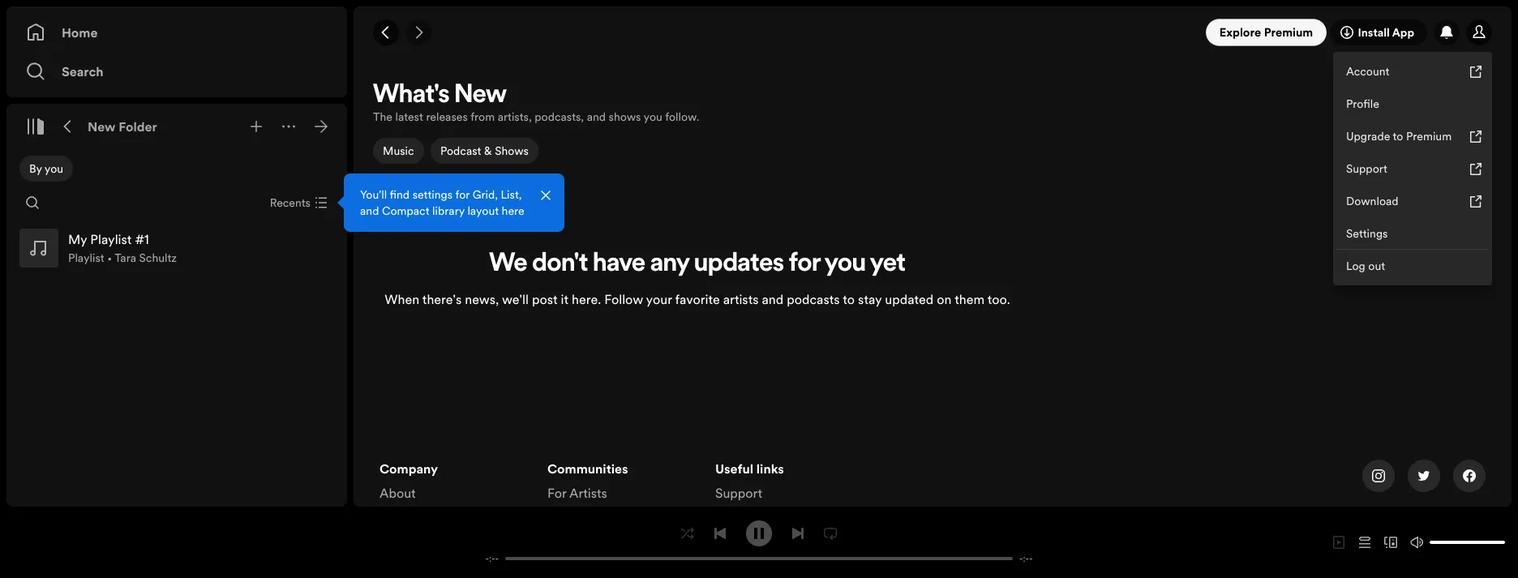 Task type: describe. For each thing, give the bounding box(es) containing it.
1 :- from the left
[[489, 553, 495, 565]]

go back image
[[380, 26, 393, 39]]

Podcast & Shows checkbox
[[430, 138, 538, 164]]

premium inside explore premium button
[[1264, 24, 1314, 41]]

there's
[[422, 290, 462, 308]]

compact
[[382, 203, 429, 219]]

external link image for upgrade to premium
[[1470, 130, 1483, 143]]

grid,
[[473, 187, 498, 203]]

list,
[[501, 187, 522, 203]]

you'll
[[360, 187, 387, 203]]

shows
[[494, 143, 528, 159]]

podcasts
[[787, 290, 840, 308]]

new inside button
[[88, 118, 116, 135]]

explore premium
[[1220, 24, 1314, 41]]

log
[[1346, 258, 1366, 274]]

latest
[[395, 109, 423, 125]]

favorite
[[675, 290, 720, 308]]

we don't have any updates for you yet
[[489, 251, 906, 277]]

install app
[[1358, 24, 1414, 41]]

support inside 'menu'
[[1346, 161, 1387, 177]]

about link
[[380, 484, 416, 509]]

upgrade to premium
[[1346, 128, 1452, 144]]

2 horizontal spatial and
[[762, 290, 784, 308]]

playlist • tara schultz
[[68, 250, 177, 266]]

top bar and user menu element
[[354, 6, 1512, 58]]

external link image
[[1470, 65, 1483, 78]]

you inside the what's new the latest releases from artists, podcasts, and shows you follow.
[[644, 109, 662, 125]]

when
[[385, 290, 419, 308]]

explore
[[1220, 24, 1262, 41]]

and inside you'll find settings for grid, list, and compact library layout here
[[360, 203, 379, 219]]

log out
[[1346, 258, 1385, 274]]

explore premium button
[[1206, 19, 1327, 46]]

communities for artists
[[547, 460, 628, 502]]

on
[[937, 290, 952, 308]]

my playlist #1 - playlist by tara schultz | spotify element
[[354, 78, 1512, 578]]

useful
[[715, 460, 753, 478]]

what's new the latest releases from artists, podcasts, and shows you follow.
[[373, 83, 699, 125]]

updates
[[694, 251, 784, 277]]

for
[[547, 484, 566, 502]]

updated
[[885, 290, 934, 308]]

what's
[[373, 83, 450, 109]]

when there's news, we'll post it here. follow your favorite artists and podcasts to stay updated on them too.
[[385, 290, 1010, 308]]

home
[[62, 24, 98, 41]]

new inside the what's new the latest releases from artists, podcasts, and shows you follow.
[[454, 83, 507, 109]]

download link
[[1337, 185, 1489, 217]]

find
[[390, 187, 410, 203]]

list containing company
[[380, 460, 528, 551]]

enable shuffle image
[[681, 527, 694, 540]]

company
[[380, 460, 438, 478]]

external link image for support
[[1470, 162, 1483, 175]]

account button
[[1337, 55, 1489, 88]]

the
[[373, 109, 392, 125]]

to inside 'menu'
[[1393, 128, 1403, 144]]

group inside main element
[[13, 222, 341, 274]]

communities
[[547, 460, 628, 478]]

any
[[650, 251, 690, 277]]

new folder button
[[84, 114, 160, 139]]

them
[[955, 290, 985, 308]]

here
[[502, 203, 525, 219]]

Disable repeat checkbox
[[818, 520, 843, 546]]

settings
[[1346, 225, 1388, 242]]

stay
[[858, 290, 882, 308]]

upgrade
[[1346, 128, 1390, 144]]

too.
[[988, 290, 1010, 308]]

here.
[[572, 290, 601, 308]]

links
[[757, 460, 784, 478]]

support link inside 'menu'
[[1337, 152, 1489, 185]]

log out button
[[1337, 250, 1489, 282]]

go forward image
[[412, 26, 425, 39]]

by
[[29, 161, 42, 177]]

follow.
[[665, 109, 699, 125]]

2 -:-- from the left
[[1019, 553, 1033, 565]]

profile link
[[1337, 88, 1489, 120]]

2 horizontal spatial you
[[825, 251, 866, 277]]

what's new image
[[1440, 26, 1453, 39]]

connect to a device image
[[1384, 536, 1397, 549]]



Task type: vqa. For each thing, say whether or not it's contained in the screenshot.
1st -
yes



Task type: locate. For each thing, give the bounding box(es) containing it.
to inside my playlist #1 - playlist by tara schultz | spotify element
[[843, 290, 855, 308]]

shows
[[609, 109, 641, 125]]

-
[[485, 553, 489, 565], [495, 553, 499, 565], [1019, 553, 1023, 565], [1029, 553, 1033, 565]]

and right artists
[[762, 290, 784, 308]]

for left grid,
[[455, 187, 470, 203]]

useful links support
[[715, 460, 784, 502]]

Recents, List view field
[[257, 190, 337, 216]]

2 vertical spatial external link image
[[1470, 195, 1483, 208]]

external link image inside download link
[[1470, 195, 1483, 208]]

2 horizontal spatial list
[[715, 460, 864, 526]]

new left folder
[[88, 118, 116, 135]]

support
[[1346, 161, 1387, 177], [715, 484, 762, 502]]

profile
[[1346, 96, 1379, 112]]

you
[[644, 109, 662, 125], [44, 161, 63, 177], [825, 251, 866, 277]]

3 - from the left
[[1019, 553, 1023, 565]]

install app link
[[1331, 19, 1427, 45]]

to
[[1393, 128, 1403, 144], [843, 290, 855, 308]]

search in your library image
[[26, 196, 39, 209]]

1 horizontal spatial support
[[1346, 161, 1387, 177]]

1 horizontal spatial -:--
[[1019, 553, 1033, 565]]

external link image down "upgrade to premium" link
[[1470, 162, 1483, 175]]

support link inside list
[[715, 484, 762, 509]]

1 vertical spatial premium
[[1406, 128, 1452, 144]]

external link image for download
[[1470, 195, 1483, 208]]

volume high image
[[1410, 536, 1423, 549]]

:-
[[489, 553, 495, 565], [1023, 553, 1029, 565]]

1 horizontal spatial to
[[1393, 128, 1403, 144]]

1 list from the left
[[380, 460, 528, 551]]

0 horizontal spatial support link
[[715, 484, 762, 509]]

external link image up settings link on the right top of page
[[1470, 195, 1483, 208]]

new up podcast & shows
[[454, 83, 507, 109]]

0 vertical spatial and
[[587, 109, 606, 125]]

external link image
[[1470, 130, 1483, 143], [1470, 162, 1483, 175], [1470, 195, 1483, 208]]

2 external link image from the top
[[1470, 162, 1483, 175]]

pause image
[[753, 527, 766, 540]]

support link down upgrade to premium
[[1337, 152, 1489, 185]]

install
[[1358, 24, 1390, 41]]

Music checkbox
[[373, 138, 424, 164]]

2 list from the left
[[547, 460, 696, 578]]

support inside useful links support
[[715, 484, 762, 502]]

premium down the 'profile' link
[[1406, 128, 1452, 144]]

yet
[[870, 251, 906, 277]]

you right shows
[[644, 109, 662, 125]]

group containing playlist
[[13, 222, 341, 274]]

menu
[[1333, 52, 1492, 285]]

group
[[13, 222, 341, 274]]

1 vertical spatial and
[[360, 203, 379, 219]]

upgrade to premium link
[[1337, 120, 1489, 152]]

1 vertical spatial you
[[44, 161, 63, 177]]

and inside the what's new the latest releases from artists, podcasts, and shows you follow.
[[587, 109, 606, 125]]

0 vertical spatial support
[[1346, 161, 1387, 177]]

2 vertical spatial you
[[825, 251, 866, 277]]

disable repeat image
[[824, 527, 837, 540]]

0 vertical spatial premium
[[1264, 24, 1314, 41]]

twitter image
[[1418, 470, 1431, 483]]

don't
[[532, 251, 588, 277]]

by you
[[29, 161, 63, 177]]

settings link
[[1337, 217, 1489, 250]]

2 :- from the left
[[1023, 553, 1029, 565]]

follow
[[604, 290, 643, 308]]

premium
[[1264, 24, 1314, 41], [1406, 128, 1452, 144]]

1 -:-- from the left
[[485, 553, 499, 565]]

from
[[471, 109, 495, 125]]

you'll find settings for grid, list, and compact library layout here
[[360, 187, 525, 219]]

for inside my playlist #1 - playlist by tara schultz | spotify element
[[789, 251, 821, 277]]

1 - from the left
[[485, 553, 489, 565]]

for
[[455, 187, 470, 203], [789, 251, 821, 277]]

to left stay
[[843, 290, 855, 308]]

1 vertical spatial support
[[715, 484, 762, 502]]

1 vertical spatial for
[[789, 251, 821, 277]]

for up the podcasts
[[789, 251, 821, 277]]

premium right explore
[[1264, 24, 1314, 41]]

support down useful at the bottom of page
[[715, 484, 762, 502]]

main element
[[6, 6, 564, 507]]

you inside by you option
[[44, 161, 63, 177]]

0 horizontal spatial for
[[455, 187, 470, 203]]

1 horizontal spatial for
[[789, 251, 821, 277]]

settings
[[413, 187, 453, 203]]

previous image
[[714, 527, 727, 540]]

external link image down external link image
[[1470, 130, 1483, 143]]

0 horizontal spatial support
[[715, 484, 762, 502]]

podcast
[[440, 143, 481, 159]]

app
[[1392, 24, 1414, 41]]

1 vertical spatial support link
[[715, 484, 762, 509]]

have
[[593, 251, 646, 277]]

1 horizontal spatial you
[[644, 109, 662, 125]]

support down upgrade
[[1346, 161, 1387, 177]]

0 horizontal spatial new
[[88, 118, 116, 135]]

search
[[62, 62, 104, 80]]

player controls element
[[466, 520, 1052, 565]]

list containing useful links
[[715, 460, 864, 526]]

none search field inside main element
[[19, 190, 45, 216]]

1 external link image from the top
[[1470, 130, 1483, 143]]

list containing communities
[[547, 460, 696, 578]]

facebook image
[[1463, 470, 1476, 483]]

news,
[[465, 290, 499, 308]]

list
[[380, 460, 528, 551], [547, 460, 696, 578], [715, 460, 864, 526]]

support link
[[1337, 152, 1489, 185], [715, 484, 762, 509]]

artists,
[[498, 109, 532, 125]]

podcasts,
[[535, 109, 584, 125]]

search link
[[26, 55, 328, 88]]

and left find
[[360, 203, 379, 219]]

0 vertical spatial you
[[644, 109, 662, 125]]

and left shows
[[587, 109, 606, 125]]

recents
[[270, 195, 311, 211]]

new
[[454, 83, 507, 109], [88, 118, 116, 135]]

premium inside "upgrade to premium" link
[[1406, 128, 1452, 144]]

layout
[[467, 203, 499, 219]]

0 vertical spatial for
[[455, 187, 470, 203]]

schultz
[[139, 250, 177, 266]]

None search field
[[19, 190, 45, 216]]

home link
[[26, 16, 328, 49]]

and
[[587, 109, 606, 125], [360, 203, 379, 219], [762, 290, 784, 308]]

we
[[489, 251, 527, 277]]

0 horizontal spatial list
[[380, 460, 528, 551]]

menu containing account
[[1333, 52, 1492, 285]]

4 - from the left
[[1029, 553, 1033, 565]]

you left yet
[[825, 251, 866, 277]]

0 horizontal spatial :-
[[489, 553, 495, 565]]

&
[[484, 143, 492, 159]]

artists
[[723, 290, 759, 308]]

1 horizontal spatial support link
[[1337, 152, 1489, 185]]

1 horizontal spatial and
[[587, 109, 606, 125]]

1 horizontal spatial list
[[547, 460, 696, 578]]

podcast & shows
[[440, 143, 528, 159]]

1 horizontal spatial :-
[[1023, 553, 1029, 565]]

0 vertical spatial to
[[1393, 128, 1403, 144]]

3 external link image from the top
[[1470, 195, 1483, 208]]

1 vertical spatial to
[[843, 290, 855, 308]]

you'll find settings for grid, list, and compact library layout here dialog
[[344, 174, 564, 232]]

your
[[646, 290, 672, 308]]

next image
[[792, 527, 805, 540]]

download
[[1346, 193, 1399, 209]]

post
[[532, 290, 558, 308]]

0 vertical spatial external link image
[[1470, 130, 1483, 143]]

company about
[[380, 460, 438, 502]]

2 - from the left
[[495, 553, 499, 565]]

to right upgrade
[[1393, 128, 1403, 144]]

releases
[[426, 109, 468, 125]]

for artists link
[[547, 484, 607, 509]]

•
[[107, 250, 112, 266]]

0 horizontal spatial you
[[44, 161, 63, 177]]

1 vertical spatial new
[[88, 118, 116, 135]]

0 vertical spatial new
[[454, 83, 507, 109]]

artists
[[569, 484, 607, 502]]

instagram image
[[1372, 470, 1385, 483]]

out
[[1368, 258, 1385, 274]]

music
[[383, 143, 414, 159]]

about
[[380, 484, 416, 502]]

new folder
[[88, 118, 157, 135]]

0 horizontal spatial and
[[360, 203, 379, 219]]

folder
[[119, 118, 157, 135]]

0 horizontal spatial -:--
[[485, 553, 499, 565]]

we'll
[[502, 290, 529, 308]]

you right by
[[44, 161, 63, 177]]

1 horizontal spatial premium
[[1406, 128, 1452, 144]]

tara
[[115, 250, 136, 266]]

it
[[561, 290, 569, 308]]

external link image inside the support link
[[1470, 162, 1483, 175]]

1 horizontal spatial new
[[454, 83, 507, 109]]

external link image inside "upgrade to premium" link
[[1470, 130, 1483, 143]]

By you checkbox
[[19, 156, 73, 182]]

support link down useful at the bottom of page
[[715, 484, 762, 509]]

1 vertical spatial external link image
[[1470, 162, 1483, 175]]

playlist
[[68, 250, 104, 266]]

for inside you'll find settings for grid, list, and compact library layout here
[[455, 187, 470, 203]]

library
[[432, 203, 465, 219]]

0 horizontal spatial to
[[843, 290, 855, 308]]

3 list from the left
[[715, 460, 864, 526]]

0 horizontal spatial premium
[[1264, 24, 1314, 41]]

0 vertical spatial support link
[[1337, 152, 1489, 185]]

account
[[1346, 63, 1390, 79]]

2 vertical spatial and
[[762, 290, 784, 308]]



